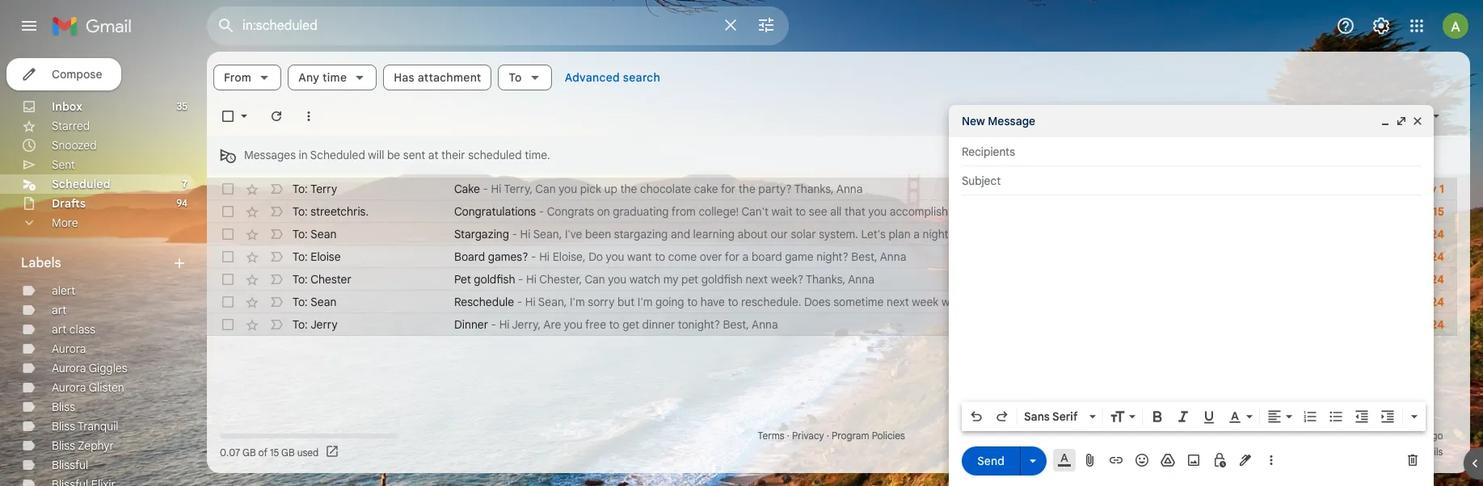 Task type: vqa. For each thing, say whether or not it's contained in the screenshot.


Task type: describe. For each thing, give the bounding box(es) containing it.
new message
[[962, 114, 1036, 129]]

0 vertical spatial thanks,
[[794, 182, 834, 196]]

get
[[623, 318, 640, 332]]

more button
[[0, 213, 194, 233]]

to right have on the left bottom of page
[[728, 295, 739, 310]]

new message dialog
[[949, 105, 1434, 487]]

scheduled inside labels navigation
[[52, 177, 110, 192]]

footer inside main content
[[207, 429, 1458, 461]]

week?
[[771, 272, 804, 287]]

sent
[[52, 158, 75, 172]]

look
[[1105, 227, 1127, 242]]

stargazing - hi sean, i've been stargazing and learning about our solar system. let's plan a night of telescope observation and look at the stars! best, anna
[[454, 227, 1249, 242]]

to: terry
[[293, 182, 337, 196]]

6 row from the top
[[207, 291, 1458, 314]]

aurora glisten link
[[52, 381, 124, 395]]

wait
[[772, 205, 793, 219]]

formatting options toolbar
[[962, 403, 1426, 432]]

toggle split pane mode image
[[1412, 108, 1429, 125]]

night
[[923, 227, 949, 242]]

0 vertical spatial at
[[428, 148, 439, 163]]

bulleted list ‪(⌘⇧8)‬ image
[[1328, 409, 1345, 425]]

hi for hi sean, i'm sorry but i'm going to have to reschedule. does sometime next week work for you? thanks, anna
[[525, 295, 536, 310]]

terms
[[758, 430, 785, 442]]

0 horizontal spatial can
[[536, 182, 556, 196]]

advanced search
[[565, 70, 661, 85]]

35
[[177, 100, 188, 112]]

15 inside footer
[[270, 447, 279, 459]]

pop out image
[[1396, 115, 1408, 128]]

hi for hi sean, i've been stargazing and learning about our solar system. let's plan a night of telescope observation and look at the stars! best, anna
[[520, 227, 531, 242]]

2 · from the left
[[827, 430, 829, 442]]

numbered list ‪(⌘⇧7)‬ image
[[1303, 409, 1319, 425]]

do
[[589, 250, 603, 264]]

in
[[299, 148, 308, 163]]

art for art class
[[52, 323, 66, 337]]

3 row from the top
[[207, 223, 1458, 246]]

advanced search button
[[558, 63, 667, 92]]

activity:
[[1340, 430, 1374, 442]]

tranquil
[[78, 420, 119, 434]]

going
[[656, 295, 685, 310]]

pet
[[682, 272, 699, 287]]

you right that
[[869, 205, 887, 219]]

you?
[[987, 295, 1011, 310]]

eloise
[[311, 250, 341, 264]]

can't
[[742, 205, 769, 219]]

2 i'm from the left
[[638, 295, 653, 310]]

sans
[[1024, 410, 1050, 424]]

program
[[832, 430, 870, 442]]

from
[[224, 70, 252, 85]]

aurora glisten
[[52, 381, 124, 395]]

insert files using drive image
[[1160, 453, 1176, 469]]

art class link
[[52, 323, 95, 337]]

starred link
[[52, 119, 90, 133]]

2 horizontal spatial best,
[[1194, 227, 1220, 242]]

2 row from the top
[[207, 201, 1458, 223]]

- right games?
[[531, 250, 537, 264]]

9/1/24 for hi sean, i'm sorry but i'm going to have to reschedule. does sometime next week work for you? thanks, anna
[[1412, 295, 1445, 310]]

1 horizontal spatial at
[[1129, 227, 1140, 242]]

pet
[[454, 272, 471, 287]]

insert signature image
[[1238, 453, 1254, 469]]

messages in scheduled will be sent at their scheduled time.
[[244, 148, 550, 163]]

advanced search options image
[[750, 9, 783, 41]]

underline ‪(⌘u)‬ image
[[1201, 410, 1218, 426]]

solar
[[791, 227, 816, 242]]

will
[[368, 148, 384, 163]]

see
[[809, 205, 828, 219]]

sent link
[[52, 158, 75, 172]]

dinner
[[454, 318, 488, 332]]

support image
[[1336, 16, 1356, 36]]

stargazing
[[614, 227, 668, 242]]

that
[[845, 205, 866, 219]]

sans serif option
[[1021, 409, 1087, 425]]

their
[[441, 148, 465, 163]]

nov for nov 1
[[1415, 182, 1437, 196]]

streetchris.
[[311, 205, 369, 219]]

- for hi jerry, are you free to get dinner tonight? best, anna
[[491, 318, 496, 332]]

0 vertical spatial next
[[746, 272, 768, 287]]

send
[[978, 454, 1005, 469]]

labels heading
[[21, 255, 171, 272]]

to: for congratulations
[[293, 205, 308, 219]]

hi left eloise,
[[539, 250, 550, 264]]

starred
[[52, 119, 90, 133]]

of inside footer
[[258, 447, 268, 459]]

graduating
[[613, 205, 669, 219]]

learning
[[693, 227, 735, 242]]

5 row from the top
[[207, 268, 1458, 291]]

congratulations
[[454, 205, 536, 219]]

nov 1
[[1415, 182, 1445, 196]]

Subject field
[[962, 173, 1421, 189]]

- down games?
[[518, 272, 524, 287]]

aurora giggles
[[52, 361, 127, 376]]

to left get
[[609, 318, 620, 332]]

terry
[[311, 182, 337, 196]]

you up the 'but'
[[608, 272, 627, 287]]

labels
[[21, 255, 61, 272]]

ago
[[1427, 430, 1444, 442]]

chester
[[311, 272, 351, 287]]

hi for hi jerry, are you free to get dinner tonight? best, anna
[[499, 318, 510, 332]]

send button
[[962, 447, 1020, 476]]

indent more ‪(⌘])‬ image
[[1380, 409, 1396, 425]]

cake
[[694, 182, 719, 196]]

1 horizontal spatial best,
[[852, 250, 878, 264]]

gmail image
[[52, 10, 140, 42]]

sean for stargazing - hi sean, i've been stargazing and learning about our solar system. let's plan a night of telescope observation and look at the stars! best, anna
[[311, 227, 337, 242]]

sean, for i've
[[533, 227, 562, 242]]

1 and from the left
[[671, 227, 691, 242]]

1 goldfish from the left
[[474, 272, 515, 287]]

snoozed
[[52, 138, 97, 153]]

- for hi sean, i'm sorry but i'm going to have to reschedule. does sometime next week work for you? thanks, anna
[[517, 295, 522, 310]]

sean, for i'm
[[538, 295, 567, 310]]

telescope
[[965, 227, 1016, 242]]

night?
[[817, 250, 849, 264]]

0 horizontal spatial best,
[[723, 318, 749, 332]]

but
[[618, 295, 635, 310]]

insert photo image
[[1186, 453, 1202, 469]]

anna up sometime
[[848, 272, 875, 287]]

board games? - hi eloise, do you want to come over for a board game night? best, anna
[[454, 250, 907, 264]]

dinner - hi jerry, are you free to get dinner tonight? best, anna
[[454, 318, 778, 332]]

hi left chester,
[[526, 272, 537, 287]]

italic ‪(⌘i)‬ image
[[1176, 409, 1192, 425]]

bliss zephyr
[[52, 439, 114, 454]]

account
[[1301, 430, 1337, 442]]

anna up that
[[837, 182, 863, 196]]

2/1/24 for hi eloise, do you want to come over for a board game night? best, anna
[[1412, 250, 1445, 264]]

inbox
[[52, 99, 82, 114]]

close image
[[1412, 115, 1425, 128]]

nov for nov 15
[[1408, 205, 1430, 219]]

from
[[672, 205, 696, 219]]

chester,
[[540, 272, 582, 287]]

our
[[771, 227, 788, 242]]

attach files image
[[1083, 453, 1099, 469]]

for for cake
[[721, 182, 736, 196]]

to left the see
[[796, 205, 806, 219]]

stars!
[[1162, 227, 1191, 242]]

eloise,
[[553, 250, 586, 264]]

congrats
[[547, 205, 594, 219]]

cake - hi terry, can you pick up the chocolate cake for the party? thanks, anna
[[454, 182, 863, 196]]

10/1/24
[[1406, 318, 1445, 332]]

attachment
[[418, 70, 481, 85]]

plan
[[889, 227, 911, 242]]

bliss for bliss link
[[52, 400, 75, 415]]

details
[[1414, 446, 1444, 458]]



Task type: locate. For each thing, give the bounding box(es) containing it.
2 vertical spatial best,
[[723, 318, 749, 332]]

thanks, up the see
[[794, 182, 834, 196]]

2 vertical spatial thanks,
[[1014, 295, 1053, 310]]

1 row from the top
[[207, 178, 1458, 201]]

Search mail text field
[[243, 18, 712, 34]]

a
[[914, 227, 920, 242], [743, 250, 749, 264]]

more
[[52, 216, 78, 230]]

2 art from the top
[[52, 323, 66, 337]]

i'm left sorry
[[570, 295, 585, 310]]

to: for dinner
[[293, 318, 308, 332]]

to: sean for reschedule
[[293, 295, 337, 310]]

main content
[[207, 52, 1471, 474]]

0 horizontal spatial next
[[746, 272, 768, 287]]

0 horizontal spatial a
[[743, 250, 749, 264]]

0 horizontal spatial the
[[620, 182, 637, 196]]

0 horizontal spatial and
[[671, 227, 691, 242]]

message
[[988, 114, 1036, 129]]

7 to: from the top
[[293, 318, 308, 332]]

discard draft ‪(⌘⇧d)‬ image
[[1405, 453, 1421, 469]]

0 vertical spatial 2/1/24
[[1412, 227, 1445, 242]]

sean for reschedule - hi sean, i'm sorry but i'm going to have to reschedule. does sometime next week work for you? thanks, anna
[[311, 295, 337, 310]]

be
[[387, 148, 400, 163]]

to: down to: eloise
[[293, 272, 308, 287]]

to: for stargazing
[[293, 227, 308, 242]]

the
[[620, 182, 637, 196], [739, 182, 756, 196], [1143, 227, 1160, 242]]

2 2/1/24 from the top
[[1412, 250, 1445, 264]]

None checkbox
[[220, 181, 236, 197], [220, 294, 236, 310], [220, 317, 236, 333], [220, 181, 236, 197], [220, 294, 236, 310], [220, 317, 236, 333]]

to button
[[498, 65, 552, 91]]

2 vertical spatial aurora
[[52, 381, 86, 395]]

1 vertical spatial at
[[1129, 227, 1140, 242]]

alert
[[52, 284, 75, 298]]

to: left terry at top
[[293, 182, 308, 196]]

1 horizontal spatial next
[[887, 295, 909, 310]]

aurora giggles link
[[52, 361, 127, 376]]

9/1/24 for hi chester, can you watch my pet goldfish next week? thanks, anna
[[1412, 272, 1445, 287]]

to: up to: eloise
[[293, 227, 308, 242]]

does
[[805, 295, 831, 310]]

time.
[[525, 148, 550, 163]]

week
[[912, 295, 939, 310]]

to: left jerry
[[293, 318, 308, 332]]

aurora for aurora giggles
[[52, 361, 86, 376]]

- up games?
[[512, 227, 517, 242]]

next
[[746, 272, 768, 287], [887, 295, 909, 310]]

goldfish
[[474, 272, 515, 287], [702, 272, 743, 287]]

to: for pet
[[293, 272, 308, 287]]

1 · from the left
[[787, 430, 790, 442]]

art class
[[52, 323, 95, 337]]

at right the look at the top right
[[1129, 227, 1140, 242]]

more image
[[301, 108, 317, 125]]

1 vertical spatial bliss
[[52, 420, 75, 434]]

None checkbox
[[220, 108, 236, 125], [220, 204, 236, 220], [220, 226, 236, 243], [220, 249, 236, 265], [220, 272, 236, 288], [220, 108, 236, 125], [220, 204, 236, 220], [220, 226, 236, 243], [220, 249, 236, 265], [220, 272, 236, 288]]

tonight?
[[678, 318, 720, 332]]

1 vertical spatial next
[[887, 295, 909, 310]]

to: chester
[[293, 272, 351, 287]]

53
[[1376, 430, 1387, 442]]

last account activity: 53 minutes ago details
[[1280, 430, 1444, 458]]

1 vertical spatial sean,
[[538, 295, 567, 310]]

pick
[[580, 182, 601, 196]]

settings image
[[1372, 16, 1391, 36]]

bliss zephyr link
[[52, 439, 114, 454]]

0 horizontal spatial 15
[[270, 447, 279, 459]]

nov
[[1415, 182, 1437, 196], [1408, 205, 1430, 219]]

art down alert link
[[52, 303, 66, 318]]

bliss for bliss zephyr
[[52, 439, 75, 454]]

to: sean for stargazing
[[293, 227, 337, 242]]

chocolate
[[640, 182, 691, 196]]

2 bliss from the top
[[52, 420, 75, 434]]

to left have on the left bottom of page
[[687, 295, 698, 310]]

follow link to manage storage image
[[325, 445, 341, 461]]

to: sean
[[293, 227, 337, 242], [293, 295, 337, 310]]

2 horizontal spatial the
[[1143, 227, 1160, 242]]

- for congrats on graduating from college! can't wait to see all that you accomplish!
[[539, 205, 544, 219]]

1 horizontal spatial 15
[[1433, 205, 1445, 219]]

advanced
[[565, 70, 620, 85]]

a left board
[[743, 250, 749, 264]]

aurora for aurora link
[[52, 342, 86, 357]]

2 vertical spatial bliss
[[52, 439, 75, 454]]

0 vertical spatial sean
[[311, 227, 337, 242]]

hi left terry,
[[491, 182, 502, 196]]

for right work
[[969, 295, 984, 310]]

sean up jerry
[[311, 295, 337, 310]]

main menu image
[[19, 16, 39, 36]]

7
[[182, 178, 188, 190]]

any time
[[298, 70, 347, 85]]

for right "cake"
[[721, 182, 736, 196]]

3 bliss from the top
[[52, 439, 75, 454]]

next left week
[[887, 295, 909, 310]]

1 horizontal spatial i'm
[[638, 295, 653, 310]]

0 vertical spatial art
[[52, 303, 66, 318]]

0.07 gb of 15 gb used
[[220, 447, 319, 459]]

bliss up blissful
[[52, 439, 75, 454]]

0 vertical spatial to: sean
[[293, 227, 337, 242]]

to: left eloise
[[293, 250, 308, 264]]

1 vertical spatial 9/1/24
[[1412, 295, 1445, 310]]

at
[[428, 148, 439, 163], [1129, 227, 1140, 242]]

to: down "to: terry"
[[293, 205, 308, 219]]

2 aurora from the top
[[52, 361, 86, 376]]

i'm right the 'but'
[[638, 295, 653, 310]]

to:
[[293, 182, 308, 196], [293, 205, 308, 219], [293, 227, 308, 242], [293, 250, 308, 264], [293, 272, 308, 287], [293, 295, 308, 310], [293, 318, 308, 332]]

aurora for aurora glisten
[[52, 381, 86, 395]]

recipients
[[962, 145, 1015, 159]]

gb right 0.07
[[243, 447, 256, 459]]

0 horizontal spatial at
[[428, 148, 439, 163]]

0 vertical spatial for
[[721, 182, 736, 196]]

2 to: from the top
[[293, 205, 308, 219]]

art down art link
[[52, 323, 66, 337]]

a right plan at the right of page
[[914, 227, 920, 242]]

to: jerry
[[293, 318, 338, 332]]

scheduled
[[468, 148, 522, 163]]

terms link
[[758, 430, 785, 442]]

anna right stars!
[[1222, 227, 1249, 242]]

insert emoji ‪(⌘⇧2)‬ image
[[1134, 453, 1151, 469]]

1 vertical spatial best,
[[852, 250, 878, 264]]

1 horizontal spatial and
[[1083, 227, 1102, 242]]

search
[[623, 70, 661, 85]]

scheduled up drafts link
[[52, 177, 110, 192]]

1 vertical spatial can
[[585, 272, 605, 287]]

- for hi terry, can you pick up the chocolate cake for the party? thanks, anna
[[483, 182, 488, 196]]

to: for cake
[[293, 182, 308, 196]]

- right dinner
[[491, 318, 496, 332]]

of right night
[[952, 227, 962, 242]]

indent less ‪(⌘[)‬ image
[[1354, 409, 1370, 425]]

best, down let's
[[852, 250, 878, 264]]

refresh image
[[268, 108, 285, 125]]

aurora up bliss link
[[52, 381, 86, 395]]

and left the look at the top right
[[1083, 227, 1102, 242]]

about
[[738, 227, 768, 242]]

policies
[[872, 430, 905, 442]]

reschedule.
[[741, 295, 802, 310]]

best, right stars!
[[1194, 227, 1220, 242]]

and
[[671, 227, 691, 242], [1083, 227, 1102, 242]]

7 row from the top
[[207, 314, 1458, 336]]

3 to: from the top
[[293, 227, 308, 242]]

- up the jerry,
[[517, 295, 522, 310]]

0 horizontal spatial ·
[[787, 430, 790, 442]]

1 vertical spatial of
[[258, 447, 268, 459]]

nov down the nov 1
[[1408, 205, 1430, 219]]

terms · privacy · program policies
[[758, 430, 905, 442]]

0.07
[[220, 447, 240, 459]]

to
[[509, 70, 522, 85]]

2 to: sean from the top
[[293, 295, 337, 310]]

thanks, down night?
[[806, 272, 846, 287]]

row
[[207, 178, 1458, 201], [207, 201, 1458, 223], [207, 223, 1458, 246], [207, 246, 1458, 268], [207, 268, 1458, 291], [207, 291, 1458, 314], [207, 314, 1458, 336]]

more send options image
[[1025, 453, 1041, 469]]

has attachment
[[394, 70, 481, 85]]

footer containing terms
[[207, 429, 1458, 461]]

1 vertical spatial a
[[743, 250, 749, 264]]

4 row from the top
[[207, 246, 1458, 268]]

1 vertical spatial 2/1/24
[[1412, 250, 1445, 264]]

thanks, right the you?
[[1014, 295, 1053, 310]]

redo ‪(⌘y)‬ image
[[994, 409, 1011, 425]]

Message Body text field
[[962, 204, 1421, 398]]

to: up to: jerry
[[293, 295, 308, 310]]

hi left the jerry,
[[499, 318, 510, 332]]

you left the pick
[[559, 182, 577, 196]]

on
[[597, 205, 610, 219]]

1 vertical spatial for
[[725, 250, 740, 264]]

gb left used at the bottom left of page
[[281, 447, 295, 459]]

· right terms
[[787, 430, 790, 442]]

1 vertical spatial nov
[[1408, 205, 1430, 219]]

0 vertical spatial scheduled
[[310, 148, 365, 163]]

1 vertical spatial to: sean
[[293, 295, 337, 310]]

bliss for bliss tranquil
[[52, 420, 75, 434]]

are
[[544, 318, 561, 332]]

2 9/1/24 from the top
[[1412, 295, 1445, 310]]

clear search image
[[715, 9, 747, 41]]

- right cake
[[483, 182, 488, 196]]

- left congrats
[[539, 205, 544, 219]]

let's
[[861, 227, 886, 242]]

college!
[[699, 205, 739, 219]]

games?
[[488, 250, 528, 264]]

sean up eloise
[[311, 227, 337, 242]]

pet goldfish - hi chester, can you watch my pet goldfish next week? thanks, anna
[[454, 272, 875, 287]]

1 horizontal spatial gb
[[281, 447, 295, 459]]

thanks,
[[794, 182, 834, 196], [806, 272, 846, 287], [1014, 295, 1053, 310]]

nov left 1
[[1415, 182, 1437, 196]]

goldfish up reschedule
[[474, 272, 515, 287]]

0 vertical spatial best,
[[1194, 227, 1220, 242]]

1 to: from the top
[[293, 182, 308, 196]]

messages
[[244, 148, 296, 163]]

0 vertical spatial of
[[952, 227, 962, 242]]

1 9/1/24 from the top
[[1412, 272, 1445, 287]]

· right privacy link
[[827, 430, 829, 442]]

to: for board
[[293, 250, 308, 264]]

2/1/24 for hi sean, i've been stargazing and learning about our solar system. let's plan a night of telescope observation and look at the stars! best, anna
[[1412, 227, 1445, 242]]

and up board games? - hi eloise, do you want to come over for a board game night? best, anna
[[671, 227, 691, 242]]

over
[[700, 250, 722, 264]]

bold ‪(⌘b)‬ image
[[1150, 409, 1166, 425]]

0 horizontal spatial scheduled
[[52, 177, 110, 192]]

hi up games?
[[520, 227, 531, 242]]

inbox link
[[52, 99, 82, 114]]

to: sean up to: eloise
[[293, 227, 337, 242]]

sean, up are
[[538, 295, 567, 310]]

6 to: from the top
[[293, 295, 308, 310]]

5 to: from the top
[[293, 272, 308, 287]]

has attachment button
[[383, 65, 492, 91]]

anna right the you?
[[1056, 295, 1082, 310]]

0 vertical spatial a
[[914, 227, 920, 242]]

3 aurora from the top
[[52, 381, 86, 395]]

None search field
[[207, 6, 789, 45]]

the left stars!
[[1143, 227, 1160, 242]]

0 vertical spatial sean,
[[533, 227, 562, 242]]

0 vertical spatial nov
[[1415, 182, 1437, 196]]

hi for hi terry, can you pick up the chocolate cake for the party? thanks, anna
[[491, 182, 502, 196]]

search mail image
[[212, 11, 241, 40]]

1 2/1/24 from the top
[[1412, 227, 1445, 242]]

to: for reschedule
[[293, 295, 308, 310]]

compose
[[52, 67, 102, 82]]

anna down reschedule - hi sean, i'm sorry but i'm going to have to reschedule. does sometime next week work for you? thanks, anna
[[752, 318, 778, 332]]

1 vertical spatial art
[[52, 323, 66, 337]]

- for hi sean, i've been stargazing and learning about our solar system. let's plan a night of telescope observation and look at the stars! best, anna
[[512, 227, 517, 242]]

1 gb from the left
[[243, 447, 256, 459]]

game
[[785, 250, 814, 264]]

aurora down aurora link
[[52, 361, 86, 376]]

undo ‪(⌘z)‬ image
[[969, 409, 985, 425]]

next down board
[[746, 272, 768, 287]]

0 vertical spatial 15
[[1433, 205, 1445, 219]]

system.
[[819, 227, 859, 242]]

1 horizontal spatial scheduled
[[310, 148, 365, 163]]

can right terry,
[[536, 182, 556, 196]]

0 horizontal spatial i'm
[[570, 295, 585, 310]]

minimize image
[[1379, 115, 1392, 128]]

for for over
[[725, 250, 740, 264]]

2 and from the left
[[1083, 227, 1102, 242]]

best,
[[1194, 227, 1220, 242], [852, 250, 878, 264], [723, 318, 749, 332]]

giggles
[[89, 361, 127, 376]]

1 horizontal spatial ·
[[827, 430, 829, 442]]

of right 0.07
[[258, 447, 268, 459]]

1 horizontal spatial a
[[914, 227, 920, 242]]

bliss tranquil link
[[52, 420, 119, 434]]

1 horizontal spatial of
[[952, 227, 962, 242]]

0 horizontal spatial goldfish
[[474, 272, 515, 287]]

hi up the jerry,
[[525, 295, 536, 310]]

1 sean from the top
[[311, 227, 337, 242]]

2 vertical spatial for
[[969, 295, 984, 310]]

0 vertical spatial bliss
[[52, 400, 75, 415]]

9/1/24
[[1412, 272, 1445, 287], [1412, 295, 1445, 310]]

4 to: from the top
[[293, 250, 308, 264]]

you right do
[[606, 250, 625, 264]]

0 horizontal spatial of
[[258, 447, 268, 459]]

of
[[952, 227, 962, 242], [258, 447, 268, 459]]

art link
[[52, 303, 66, 318]]

15 left used at the bottom left of page
[[270, 447, 279, 459]]

1 art from the top
[[52, 303, 66, 318]]

1 vertical spatial sean
[[311, 295, 337, 310]]

anna down plan at the right of page
[[880, 250, 907, 264]]

the right up
[[620, 182, 637, 196]]

1 horizontal spatial can
[[585, 272, 605, 287]]

2 goldfish from the left
[[702, 272, 743, 287]]

1 i'm from the left
[[570, 295, 585, 310]]

1 bliss from the top
[[52, 400, 75, 415]]

footer
[[207, 429, 1458, 461]]

1 vertical spatial 15
[[270, 447, 279, 459]]

0 horizontal spatial gb
[[243, 447, 256, 459]]

aurora
[[52, 342, 86, 357], [52, 361, 86, 376], [52, 381, 86, 395]]

bliss down bliss link
[[52, 420, 75, 434]]

goldfish up have on the left bottom of page
[[702, 272, 743, 287]]

best, down have on the left bottom of page
[[723, 318, 749, 332]]

alert link
[[52, 284, 75, 298]]

main content containing from
[[207, 52, 1471, 474]]

the up can't
[[739, 182, 756, 196]]

board
[[454, 250, 485, 264]]

observation
[[1019, 227, 1080, 242]]

at right sent
[[428, 148, 439, 163]]

0 vertical spatial can
[[536, 182, 556, 196]]

come
[[668, 250, 697, 264]]

time
[[323, 70, 347, 85]]

1 vertical spatial aurora
[[52, 361, 86, 376]]

compose button
[[6, 58, 122, 91]]

you right are
[[564, 318, 583, 332]]

2 gb from the left
[[281, 447, 295, 459]]

scheduled inside main content
[[310, 148, 365, 163]]

scheduled right 'in'
[[310, 148, 365, 163]]

1 to: sean from the top
[[293, 227, 337, 242]]

bliss up bliss tranquil
[[52, 400, 75, 415]]

1 horizontal spatial the
[[739, 182, 756, 196]]

for right over
[[725, 250, 740, 264]]

to right want
[[655, 250, 666, 264]]

can down do
[[585, 272, 605, 287]]

aurora down art class
[[52, 342, 86, 357]]

to: sean up to: jerry
[[293, 295, 337, 310]]

accomplish!
[[890, 205, 951, 219]]

1 vertical spatial thanks,
[[806, 272, 846, 287]]

0 vertical spatial 9/1/24
[[1412, 272, 1445, 287]]

stargazing
[[454, 227, 509, 242]]

sean, left i've
[[533, 227, 562, 242]]

0 vertical spatial aurora
[[52, 342, 86, 357]]

more formatting options image
[[1407, 409, 1423, 425]]

more options image
[[1267, 453, 1277, 469]]

1 horizontal spatial goldfish
[[702, 272, 743, 287]]

1 aurora from the top
[[52, 342, 86, 357]]

privacy
[[792, 430, 824, 442]]

2 sean from the top
[[311, 295, 337, 310]]

labels navigation
[[0, 52, 207, 487]]

15 down 1
[[1433, 205, 1445, 219]]

all
[[830, 205, 842, 219]]

insert link ‪(⌘k)‬ image
[[1108, 453, 1125, 469]]

privacy link
[[792, 430, 824, 442]]

art for art link
[[52, 303, 66, 318]]

toggle confidential mode image
[[1212, 453, 1228, 469]]

1 vertical spatial scheduled
[[52, 177, 110, 192]]



